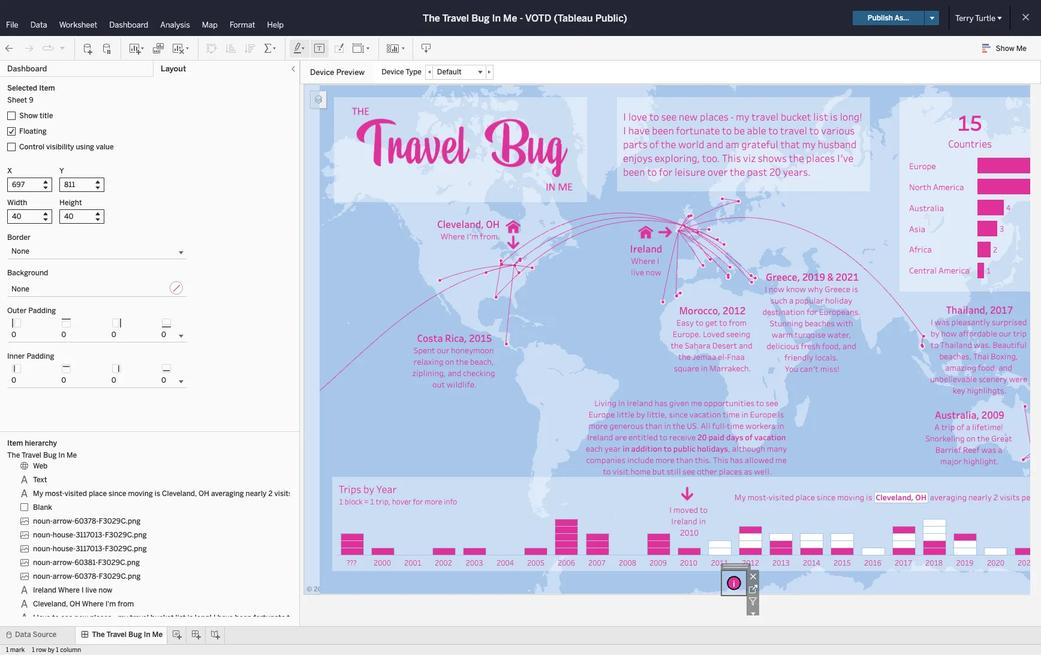 Task type: locate. For each thing, give the bounding box(es) containing it.
viz
[[744, 151, 756, 165], [651, 614, 660, 622]]

this inside , although many companies include more than this. this has allowed me to visit home but still see other places as well.
[[714, 455, 729, 465]]

1 vertical spatial our
[[437, 345, 450, 356]]

worksheet
[[59, 20, 97, 29]]

ireland inside "i moved to ireland in 2010"
[[672, 516, 698, 527]]

2 noun-house-3117013-f3029c.png from the top
[[33, 545, 147, 553]]

most- up blank
[[45, 490, 65, 498]]

and inside morocco, 2012 easy to get to from europe. loved seeing the sahara desert and the jemaa el-fnaa square in marrakech.
[[739, 340, 753, 351]]

1 horizontal spatial than
[[677, 455, 694, 465]]

more inside living in ireland has given me opportunities to see europe little by little, since vacation time in europe is more generous than in the us. all full-time workers in ireland are entitled to receive
[[589, 420, 608, 431]]

bucket inside the i love to see new places - my travel bucket list is long! i have been fortunate to be able to travel to various parts of the world and am grateful that my husband enjoys exploring, too. this viz shows the places i've been to for leisure over the past 20 years.
[[781, 110, 812, 123]]

bug inside item hierarchy the travel bug in me
[[43, 451, 57, 460]]

1 horizontal spatial new
[[679, 110, 698, 123]]

1 horizontal spatial my
[[735, 492, 747, 503]]

i've inside the i love to see new places - my travel bucket list is long! i have been fortunate to be able to travel to various parts of the world and am grateful that my husband enjoys exploring, too. this viz shows the places i've been to for leisure over the past 20 years.
[[838, 151, 854, 165]]

2015, Year. Press Space to toggle selection. Press Escape to go back to the left margin. Use arrow keys to navigate headers text field
[[828, 556, 858, 577]]

place for year
[[89, 490, 107, 498]]

1 right =
[[370, 497, 375, 506]]

1 © from the left
[[307, 586, 312, 594]]

me inside item hierarchy the travel bug in me
[[67, 451, 77, 460]]

ziplining,
[[413, 368, 446, 379]]

am inside the i love to see new places - my travel bucket list is long! i have been fortunate to be able to travel to various parts of the world and am grateful that my husband enjoys exploring, too. this viz shows the places i've been to for leisure over the past 20 years.
[[726, 137, 740, 151]]

a down australia,
[[967, 422, 971, 433]]

1 horizontal spatial on
[[967, 433, 976, 444]]

2 device from the left
[[382, 68, 404, 76]]

1 vertical spatial vacation
[[755, 432, 787, 443]]

, although many companies include more than this. this has allowed me to visit home but still see other places as well.
[[587, 443, 789, 477]]

leisure inside the i love to see new places - my travel bucket list is long! i have been fortunate to be able to travel to various parts of the world and am grateful that my husband enjoys exploring, too. this viz shows the places i've been to for leisure over the past 20 years.
[[675, 165, 706, 179]]

and
[[707, 137, 724, 151], [739, 340, 753, 351], [843, 341, 857, 352], [999, 363, 1013, 373], [448, 368, 462, 379], [448, 614, 461, 622]]

width
[[7, 199, 27, 207]]

1 horizontal spatial europe
[[751, 409, 777, 420]]

0 vertical spatial dashboard
[[109, 20, 148, 29]]

our down rica,
[[437, 345, 450, 356]]

the inside costa rica, 2015 spent our honeymoon relaxing on the beach, ziplining, and checking out wildlife.
[[456, 357, 469, 367]]

in inside morocco, 2012 easy to get to from europe. loved seeing the sahara desert and the jemaa el-fnaa square in marrakech.
[[701, 363, 708, 374]]

see inside , although many companies include more than this. this has allowed me to visit home but still see other places as well.
[[683, 466, 696, 477]]

since inside living in ireland has given me opportunities to see europe little by little, since vacation time in europe is more generous than in the us. all full-time workers in ireland are entitled to receive
[[669, 409, 688, 420]]

1 device from the left
[[310, 68, 335, 77]]

dashboard up new worksheet icon
[[109, 20, 148, 29]]

nearly for year
[[246, 490, 267, 498]]

Central America, Continent. Press Space to toggle selection. Press Escape to go back to the left margin. Use arrow keys to navigate headers text field
[[906, 260, 978, 281]]

be inside the i love to see new places - my travel bucket list is long! i have been fortunate to be able to travel to various parts of the world and am grateful that my husband enjoys exploring, too. this viz shows the places i've been to for leisure over the past 20 years.
[[735, 123, 746, 137]]

travel inside item hierarchy the travel bug in me
[[22, 451, 41, 460]]

noun-arrow-60378-f3029c.png down noun-arrow-60381-f3029c.png
[[33, 572, 141, 581]]

votd
[[526, 12, 552, 24]]

1 vertical spatial bug
[[43, 451, 57, 460]]

i'm inside cleveland, oh where i'm from ireland where i live now
[[467, 231, 479, 242]]

cleveland,
[[437, 218, 484, 230], [162, 490, 197, 498], [876, 492, 914, 502], [33, 600, 68, 608]]

use as filter image
[[747, 595, 760, 608]]

i
[[624, 110, 627, 123], [624, 123, 627, 137], [658, 255, 660, 266], [765, 284, 768, 295], [931, 317, 934, 328], [670, 505, 672, 516], [82, 586, 84, 595], [33, 614, 35, 622], [214, 614, 216, 622]]

1 vertical spatial show
[[19, 112, 38, 120]]

bug
[[472, 12, 490, 24], [43, 451, 57, 460], [128, 631, 142, 639]]

long!
[[841, 110, 863, 123], [195, 614, 212, 622]]

companies
[[587, 455, 626, 465]]

item right selected at the top left
[[39, 84, 55, 92]]

on right relaxing
[[446, 357, 455, 367]]

2 vertical spatial from
[[118, 600, 134, 608]]

trip up beautiful at the right of page
[[1014, 328, 1028, 339]]

0 horizontal spatial -
[[113, 614, 116, 622]]

1 vertical spatial was
[[982, 445, 997, 456]]

replay animation image left new data source icon
[[59, 44, 66, 51]]

dashboard up selected at the top left
[[7, 64, 47, 73]]

2004, Year. Press Space to toggle selection. Press Escape to go back to the left margin. Use arrow keys to navigate headers text field
[[490, 556, 521, 577]]

2 noun- from the top
[[33, 531, 53, 539]]

0 horizontal spatial i'm
[[105, 600, 116, 608]]

i inside greece, 2019 & 2021 i now know why greece is such a popular holiday destination for europeans. stunning beaches with warm turqoise water, delicious fresh food, and friendly locals. you can't miss!
[[765, 284, 768, 295]]

place for ye
[[796, 492, 816, 503]]

application
[[290, 84, 1042, 625]]

1 vertical spatial list
[[176, 614, 186, 622]]

1 horizontal spatial bucket
[[781, 110, 812, 123]]

honeymoon
[[451, 345, 494, 356]]

2 horizontal spatial from
[[729, 317, 747, 328]]

2 60378- from the top
[[75, 572, 99, 581]]

1 3117013- from the top
[[76, 531, 105, 539]]

none for border
[[11, 247, 29, 256]]

in down "jemaa"
[[701, 363, 708, 374]]

greece, 2019 & 2021 i now know why greece is such a popular holiday destination for europeans. stunning beaches with warm turqoise water, delicious fresh food, and friendly locals. you can't miss!
[[763, 271, 863, 375]]

see inside the i love to see new places - my travel bucket list is long! i have been fortunate to be able to travel to various parts of the world and am grateful that my husband enjoys exploring, too. this viz shows the places i've been to for leisure over the past 20 years.
[[662, 110, 677, 123]]

2011, Year. Press Space to toggle selection. Press Escape to go back to the left margin. Use arrow keys to navigate headers text field
[[705, 556, 736, 577]]

shows inside the i love to see new places - my travel bucket list is long! i have been fortunate to be able to travel to various parts of the world and am grateful that my husband enjoys exploring, too. this viz shows the places i've been to for leisure over the past 20 years.
[[758, 151, 788, 165]]

padding for outer padding
[[28, 307, 56, 315]]

over inside the i love to see new places - my travel bucket list is long! i have been fortunate to be able to travel to various parts of the world and am grateful that my husband enjoys exploring, too. this viz shows the places i've been to for leisure over the past 20 years.
[[708, 165, 728, 179]]

from for cleveland, oh where i'm from ireland where i live now
[[480, 231, 498, 242]]

data up the redo icon on the top left
[[30, 20, 47, 29]]

item hierarchy the travel bug in me
[[7, 439, 77, 460]]

device
[[310, 68, 335, 77], [382, 68, 404, 76]]

greece
[[825, 284, 851, 295]]

per left trips
[[294, 490, 305, 498]]

able
[[748, 123, 767, 137], [306, 614, 320, 622]]

0 horizontal spatial our
[[437, 345, 450, 356]]

moving for year
[[128, 490, 153, 498]]

© right "mapbox"
[[359, 586, 365, 594]]

0 horizontal spatial moving
[[128, 490, 153, 498]]

0 horizontal spatial travel
[[22, 451, 41, 460]]

living
[[595, 398, 617, 408]]

0 vertical spatial world
[[679, 137, 705, 151]]

2 horizontal spatial a
[[999, 445, 1003, 456]]

padding right inner
[[27, 352, 54, 361]]

moving for ye
[[838, 492, 865, 503]]

to
[[650, 110, 660, 123], [723, 123, 732, 137], [769, 123, 779, 137], [810, 123, 820, 137], [648, 165, 657, 179], [696, 317, 704, 328], [720, 317, 728, 328], [932, 340, 939, 351], [757, 398, 765, 408], [660, 432, 668, 443], [664, 443, 672, 454], [603, 466, 611, 477], [700, 505, 708, 516], [52, 614, 59, 622], [287, 614, 294, 622], [322, 614, 329, 622], [352, 614, 359, 622], [753, 614, 760, 622]]

0 vertical spatial parts
[[624, 137, 648, 151]]

2 vertical spatial -
[[113, 614, 116, 622]]

europe up the workers
[[751, 409, 777, 420]]

vacation up many
[[755, 432, 787, 443]]

thailand, 2017 i was pleasantly surprised by how affordable our trip to thailand was. beautiful beaches, thai boxing, amazing food, and unbelievable scenery were key highlihgts.
[[931, 304, 1030, 396]]

was up how
[[936, 317, 951, 328]]

outer padding
[[7, 307, 56, 315]]

marks. press enter to open the view data window.. use arrow keys to navigate data visualization elements. image
[[304, 85, 1042, 595], [936, 107, 1005, 151], [1010, 107, 1042, 151], [978, 155, 1042, 281], [337, 512, 1042, 556], [723, 571, 747, 595]]

0 horizontal spatial new
[[74, 614, 88, 622]]

visited down well.
[[769, 492, 794, 503]]

bug for the travel bug in me - votd (tableau public)
[[472, 12, 490, 24]]

ireland inside cleveland, oh where i'm from ireland where i live now
[[631, 242, 663, 255]]

year left trips
[[307, 490, 322, 498]]

0 vertical spatial year
[[605, 443, 621, 454]]

on inside australia, 2009 a trip of a lifetime! snorkeling on the great barrief reef was a major highlight.
[[967, 433, 976, 444]]

1 horizontal spatial enjoys
[[624, 151, 653, 165]]

collapse image
[[290, 65, 297, 73]]

1 vertical spatial than
[[677, 455, 694, 465]]

in inside "i moved to ireland in 2010"
[[700, 516, 706, 527]]

2 arrow- from the top
[[53, 559, 75, 567]]

2007, Year. Press Space to toggle selection. Press Escape to go back to the left margin. Use arrow keys to navigate headers text field
[[582, 556, 613, 577]]

data up mark
[[15, 631, 31, 639]]

warm
[[772, 330, 794, 340]]

from for cleveland, oh  where i'm from
[[118, 600, 134, 608]]

given
[[670, 398, 690, 408]]

from inside cleveland, oh where i'm from ireland where i live now
[[480, 231, 498, 242]]

2003, Year. Press Space to toggle selection. Press Escape to go back to the left margin. Use arrow keys to navigate headers text field
[[459, 556, 490, 577]]

food, up locals.
[[823, 341, 842, 352]]

more up each
[[589, 420, 608, 431]]

and inside the i love to see new places - my travel bucket list is long! i have been fortunate to be able to travel to various parts of the world and am grateful that my husband enjoys exploring, too. this viz shows the places i've been to for leisure over the past 20 years.
[[707, 137, 724, 151]]

is inside living in ireland has given me opportunities to see europe little by little, since vacation time in europe is more generous than in the us. all full-time workers in ireland are entitled to receive
[[778, 409, 785, 420]]

in down are
[[623, 443, 630, 454]]

3 noun- from the top
[[33, 545, 53, 553]]

sheet 9
[[7, 96, 33, 104]]

1 60378- from the top
[[75, 517, 99, 526]]

1 horizontal spatial device
[[382, 68, 404, 76]]

places
[[700, 110, 729, 123], [807, 151, 836, 165], [719, 466, 743, 477], [90, 614, 112, 622], [698, 614, 720, 622]]

more options image
[[747, 608, 760, 621]]

0 horizontal spatial able
[[306, 614, 320, 622]]

in for the travel bug in me - votd (tableau public)
[[492, 12, 501, 24]]

totals image
[[263, 42, 278, 54]]

friendly
[[785, 352, 814, 363]]

item inside selected item sheet 9
[[39, 84, 55, 92]]

vacation
[[690, 409, 722, 420], [755, 432, 787, 443]]

1 vertical spatial 20
[[698, 432, 707, 443]]

2 for year
[[269, 490, 273, 498]]

2 3117013- from the top
[[76, 545, 105, 553]]

0 vertical spatial am
[[726, 137, 740, 151]]

0 vertical spatial past
[[748, 165, 768, 179]]

year up companies
[[605, 443, 621, 454]]

0 horizontal spatial place
[[89, 490, 107, 498]]

2 none button from the top
[[7, 280, 292, 297]]

item inside item hierarchy the travel bug in me
[[7, 439, 23, 448]]

1 horizontal spatial have
[[629, 123, 650, 137]]

0 horizontal spatial europe
[[589, 409, 615, 420]]

me right given
[[692, 398, 703, 408]]

0 horizontal spatial than
[[646, 420, 663, 431]]

2016, Year. Press Space to toggle selection. Press Escape to go back to the left margin. Use arrow keys to navigate headers text field
[[858, 556, 889, 577]]

my down as
[[735, 492, 747, 503]]

device left type
[[382, 68, 404, 76]]

0 horizontal spatial trip
[[942, 422, 956, 433]]

past
[[748, 165, 768, 179], [827, 614, 842, 622]]

affordable
[[959, 328, 998, 339]]

mapbox
[[332, 586, 356, 594]]

1 none button from the top
[[7, 244, 292, 259]]

hierarchy
[[25, 439, 57, 448]]

1 horizontal spatial since
[[669, 409, 688, 420]]

show for show title
[[19, 112, 38, 120]]

than down little,
[[646, 420, 663, 431]]

60378- up noun-arrow-60381-f3029c.png
[[75, 517, 99, 526]]

trip right a
[[942, 422, 956, 433]]

leisure
[[675, 165, 706, 179], [773, 614, 796, 622]]

know
[[787, 284, 807, 295]]

fortunate inside the i love to see new places - my travel bucket list is long! i have been fortunate to be able to travel to various parts of the world and am grateful that my husband enjoys exploring, too. this viz shows the places i've been to for leisure over the past 20 years.
[[677, 123, 721, 137]]

Asia, Continent. Press Space to toggle selection. Press Escape to go back to the left margin. Use arrow keys to navigate headers text field
[[906, 218, 978, 239]]

visits for year
[[275, 490, 292, 498]]

1 vertical spatial parts
[[387, 614, 405, 622]]

was inside thailand, 2017 i was pleasantly surprised by how affordable our trip to thailand was. beautiful beaches, thai boxing, amazing food, and unbelievable scenery were key highlihgts.
[[936, 317, 951, 328]]

1 none from the top
[[11, 247, 29, 256]]

1 horizontal spatial able
[[748, 123, 767, 137]]

2017, Year. Press Space to toggle selection. Press Escape to go back to the left margin. Use arrow keys to navigate headers text field
[[889, 556, 920, 577]]

time down opportunities
[[723, 409, 740, 420]]

2000, Year. Press Space to toggle selection. Press Escape to go back to the left margin. Use arrow keys to navigate headers text field
[[367, 556, 398, 577]]

0 vertical spatial i've
[[838, 151, 854, 165]]

none button for background
[[7, 280, 292, 297]]

time up days
[[728, 420, 744, 431]]

0 vertical spatial exploring,
[[655, 151, 701, 165]]

0 horizontal spatial the
[[7, 451, 20, 460]]

food, up scenery
[[979, 363, 998, 373]]

the inside living in ireland has given me opportunities to see europe little by little, since vacation time in europe is more generous than in the us. all full-time workers in ireland are entitled to receive
[[673, 420, 686, 431]]

0 vertical spatial love
[[629, 110, 648, 123]]

1 noun-arrow-60378-f3029c.png from the top
[[33, 517, 141, 526]]

travel for the travel bug in me - votd (tableau public)
[[443, 12, 469, 24]]

0 horizontal spatial 20
[[698, 432, 707, 443]]

more up "but"
[[656, 455, 675, 465]]

in up 2010, year. press space to toggle selection. press escape to go back to the left margin. use arrow keys to navigate headers text field on the right bottom
[[700, 516, 706, 527]]

food, inside thailand, 2017 i was pleasantly surprised by how affordable our trip to thailand was. beautiful beaches, thai boxing, amazing food, and unbelievable scenery were key highlihgts.
[[979, 363, 998, 373]]

visited down item hierarchy the travel bug in me
[[65, 490, 87, 498]]

now inside cleveland, oh where i'm from ireland where i live now
[[646, 267, 662, 278]]

1 horizontal spatial moving
[[838, 492, 865, 503]]

control
[[19, 143, 44, 151]]

holiday
[[826, 295, 853, 306]]

0 vertical spatial none
[[11, 247, 29, 256]]

0 horizontal spatial more
[[425, 497, 443, 506]]

Height text field
[[59, 209, 104, 224]]

1 horizontal spatial exploring,
[[655, 151, 701, 165]]

show/hide cards image
[[387, 42, 406, 54]]

pause auto updates image
[[101, 42, 113, 54]]

1 horizontal spatial love
[[629, 110, 648, 123]]

data for data source
[[15, 631, 31, 639]]

item left "hierarchy"
[[7, 439, 23, 448]]

2 horizontal spatial bug
[[472, 12, 490, 24]]

20 paid days of vacation
[[698, 432, 787, 443]]

europe down the living
[[589, 409, 615, 420]]

our down surprised
[[1000, 328, 1012, 339]]

0 vertical spatial noun-arrow-60378-f3029c.png
[[33, 517, 141, 526]]

0 vertical spatial travel
[[443, 12, 469, 24]]

value
[[96, 143, 114, 151]]

beach,
[[470, 357, 494, 367]]

2 vertical spatial travel
[[107, 631, 127, 639]]

by right little
[[637, 409, 646, 420]]

lifetime!
[[973, 422, 1004, 433]]

trip inside australia, 2009 a trip of a lifetime! snorkeling on the great barrief reef was a major highlight.
[[942, 422, 956, 433]]

0 horizontal spatial years.
[[784, 165, 811, 179]]

can't
[[801, 364, 819, 375]]

0 horizontal spatial past
[[748, 165, 768, 179]]

still
[[667, 466, 682, 477]]

0 vertical spatial vacation
[[690, 409, 722, 420]]

shows
[[758, 151, 788, 165], [662, 614, 684, 622]]

now inside greece, 2019 & 2021 i now know why greece is such a popular holiday destination for europeans. stunning beaches with warm turqoise water, delicious fresh food, and friendly locals. you can't miss!
[[770, 284, 785, 295]]

1 vertical spatial this
[[714, 455, 729, 465]]

none down background
[[11, 285, 29, 293]]

1 vertical spatial new
[[74, 614, 88, 622]]

by left how
[[931, 328, 940, 339]]

too. inside the i love to see new places - my travel bucket list is long! i have been fortunate to be able to travel to various parts of the world and am grateful that my husband enjoys exploring, too. this viz shows the places i've been to for leisure over the past 20 years.
[[703, 151, 721, 165]]

0 horizontal spatial enjoys
[[562, 614, 584, 622]]

2 vertical spatial the
[[92, 631, 105, 639]]

web
[[33, 462, 48, 470]]

1 vertical spatial be
[[296, 614, 304, 622]]

the
[[423, 12, 440, 24], [7, 451, 20, 460], [92, 631, 105, 639]]

2009, Year. Press Space to toggle selection. Press Escape to go back to the left margin. Use arrow keys to navigate headers text field
[[643, 556, 674, 577]]

public
[[674, 443, 696, 454]]

me inside living in ireland has given me opportunities to see europe little by little, since vacation time in europe is more generous than in the us. all full-time workers in ireland are entitled to receive
[[692, 398, 703, 408]]

1 vertical spatial too.
[[621, 614, 633, 622]]

cleveland, oh where i'm from ireland where i live now
[[437, 218, 663, 278]]

0 vertical spatial in
[[492, 12, 501, 24]]

1 vertical spatial the
[[7, 451, 20, 460]]

2014, Year. Press Space to toggle selection. Press Escape to go back to the left margin. Use arrow keys to navigate headers text field
[[797, 556, 828, 577]]

1 vertical spatial 3117013-
[[76, 545, 105, 553]]

© left the 2023
[[307, 586, 312, 594]]

1 vertical spatial arrow-
[[53, 559, 75, 567]]

0 horizontal spatial bug
[[43, 451, 57, 460]]

than inside , although many companies include more than this. this has allowed me to visit home but still see other places as well.
[[677, 455, 694, 465]]

key
[[953, 385, 966, 396]]

more inside , although many companies include more than this. this has allowed me to visit home but still see other places as well.
[[656, 455, 675, 465]]

with
[[837, 318, 854, 329]]

remove from dashboard image
[[747, 570, 760, 583]]

averaging for year
[[211, 490, 244, 498]]

a down the great
[[999, 445, 1003, 456]]

dashboard
[[109, 20, 148, 29], [7, 64, 47, 73]]

2021
[[836, 271, 859, 283]]

replay animation image
[[42, 42, 54, 54], [59, 44, 66, 51]]

oh
[[486, 218, 500, 230], [199, 490, 209, 498], [916, 492, 927, 502], [70, 600, 80, 608]]

water,
[[828, 330, 852, 340]]

1 horizontal spatial vacation
[[755, 432, 787, 443]]

Africa, Continent. Press Space to toggle selection. Press Escape to go back to the left margin. Use arrow keys to navigate headers text field
[[906, 239, 978, 260]]

this
[[723, 151, 742, 165], [714, 455, 729, 465], [635, 614, 649, 622]]

2021, Year. Press Space to toggle selection. Press Escape to go back to the left margin. Use arrow keys to navigate headers text field
[[1012, 556, 1042, 577]]

type
[[406, 68, 422, 76]]

1 horizontal spatial world
[[679, 137, 705, 151]]

1 horizontal spatial i've
[[838, 151, 854, 165]]

sort descending image
[[244, 42, 256, 54]]

0 vertical spatial -
[[520, 12, 523, 24]]

2 horizontal spatial more
[[656, 455, 675, 465]]

4 noun- from the top
[[33, 559, 53, 567]]

me inside , although many companies include more than this. this has allowed me to visit home but still see other places as well.
[[776, 455, 787, 465]]

el-
[[718, 351, 728, 362]]

2 house- from the top
[[53, 545, 76, 553]]

on up reef
[[967, 433, 976, 444]]

1 horizontal spatial years.
[[854, 614, 874, 622]]

60378- down noun-arrow-60381-f3029c.png
[[75, 572, 99, 581]]

???, Year. Press Space to toggle selection. Press Escape to go back to the left margin. Use arrow keys to navigate headers text field
[[337, 556, 367, 577]]

0 horizontal spatial live
[[85, 586, 97, 595]]

replay animation image right the redo icon on the top left
[[42, 42, 54, 54]]

and inside greece, 2019 & 2021 i now know why greece is such a popular holiday destination for europeans. stunning beaches with warm turqoise water, delicious fresh food, and friendly locals. you can't miss!
[[843, 341, 857, 352]]

a
[[935, 422, 940, 433]]

0 vertical spatial that
[[781, 137, 801, 151]]

a right such
[[790, 295, 794, 306]]

has down ,
[[731, 455, 744, 465]]

than down 'public'
[[677, 455, 694, 465]]

1 horizontal spatial trip
[[1014, 328, 1028, 339]]

0 horizontal spatial in
[[58, 451, 65, 460]]

has inside living in ireland has given me opportunities to see europe little by little, since vacation time in europe is more generous than in the us. all full-time workers in ireland are entitled to receive
[[655, 398, 668, 408]]

1 horizontal spatial food,
[[979, 363, 998, 373]]

padding right outer
[[28, 307, 56, 315]]

moving
[[128, 490, 153, 498], [838, 492, 865, 503]]

for
[[660, 165, 673, 179], [807, 307, 818, 318], [413, 497, 423, 506], [762, 614, 772, 622]]

1 vertical spatial trip
[[942, 422, 956, 433]]

0 vertical spatial bucket
[[781, 110, 812, 123]]

square
[[674, 363, 700, 374]]

device for device type
[[382, 68, 404, 76]]

1 vertical spatial on
[[967, 433, 976, 444]]

me down many
[[776, 455, 787, 465]]

1
[[339, 497, 343, 506], [370, 497, 375, 506], [6, 647, 9, 654], [32, 647, 35, 654], [56, 647, 59, 654]]

1 horizontal spatial shows
[[758, 151, 788, 165]]

highlight image
[[293, 42, 307, 54]]

travel
[[752, 110, 779, 123], [781, 123, 808, 137], [130, 614, 149, 622], [331, 614, 350, 622]]

image image
[[290, 85, 335, 595], [325, 96, 601, 208], [506, 219, 521, 234], [639, 224, 654, 239], [658, 225, 673, 240], [506, 235, 521, 250], [680, 486, 695, 501]]

most- for year
[[45, 490, 65, 498]]

2 vertical spatial 20
[[844, 614, 853, 622]]

show inside button
[[997, 44, 1015, 53]]

2005, Year. Press Space to toggle selection. Press Escape to go back to the left margin. Use arrow keys to navigate headers text field
[[521, 556, 552, 577]]

my
[[736, 110, 750, 123], [803, 137, 816, 151], [118, 614, 128, 622], [519, 614, 529, 622]]

in
[[701, 363, 708, 374], [619, 398, 626, 408], [742, 409, 749, 420], [665, 420, 672, 431], [778, 420, 785, 431], [623, 443, 630, 454], [700, 516, 706, 527]]

more left info
[[425, 497, 443, 506]]

was up highlight.
[[982, 445, 997, 456]]

the
[[661, 137, 677, 151], [790, 151, 805, 165], [730, 165, 746, 179], [671, 340, 684, 351], [679, 351, 691, 362], [456, 357, 469, 367], [673, 420, 686, 431], [978, 433, 990, 444], [415, 614, 426, 622], [685, 614, 696, 622], [814, 614, 825, 622]]

1 horizontal spatial -
[[520, 12, 523, 24]]

grateful
[[742, 137, 779, 151], [475, 614, 502, 622]]

has up little,
[[655, 398, 668, 408]]

1 vertical spatial a
[[967, 422, 971, 433]]

able inside the i love to see new places - my travel bucket list is long! i have been fortunate to be able to travel to various parts of the world and am grateful that my husband enjoys exploring, too. this viz shows the places i've been to for leisure over the past 20 years.
[[748, 123, 767, 137]]

in up little
[[619, 398, 626, 408]]

was inside australia, 2009 a trip of a lifetime! snorkeling on the great barrief reef was a major highlight.
[[982, 445, 997, 456]]

my down the text
[[33, 490, 43, 498]]

visits for ye
[[1001, 492, 1021, 503]]

i inside thailand, 2017 i was pleasantly surprised by how affordable our trip to thailand was. beautiful beaches, thai boxing, amazing food, and unbelievable scenery were key highlihgts.
[[931, 317, 934, 328]]

2 none from the top
[[11, 285, 29, 293]]

0 horizontal spatial me
[[692, 398, 703, 408]]

device down hide mark labels image on the top left of page
[[310, 68, 335, 77]]

i'm for cleveland, oh where i'm from ireland where i live now
[[467, 231, 479, 242]]

per left ye
[[1022, 492, 1035, 503]]

show me
[[997, 44, 1028, 53]]

0 horizontal spatial ©
[[307, 586, 312, 594]]

none down border
[[11, 247, 29, 256]]

most- down well.
[[748, 492, 769, 503]]

vacation up all
[[690, 409, 722, 420]]

0 vertical spatial show
[[997, 44, 1015, 53]]

my for ye
[[735, 492, 747, 503]]

by up =
[[364, 482, 375, 496]]

none for background
[[11, 285, 29, 293]]

australia,
[[936, 409, 980, 421]]

1 horizontal spatial more
[[589, 420, 608, 431]]

amazing
[[946, 363, 977, 373]]

0 horizontal spatial dashboard
[[7, 64, 47, 73]]

has inside , although many companies include more than this. this has allowed me to visit home but still see other places as well.
[[731, 455, 744, 465]]

noun-arrow-60378-f3029c.png up noun-arrow-60381-f3029c.png
[[33, 517, 141, 526]]

none
[[11, 247, 29, 256], [11, 285, 29, 293]]

2 noun-arrow-60378-f3029c.png from the top
[[33, 572, 141, 581]]

receive
[[670, 432, 696, 443]]

a inside greece, 2019 & 2021 i now know why greece is such a popular holiday destination for europeans. stunning beaches with warm turqoise water, delicious fresh food, and friendly locals. you can't miss!
[[790, 295, 794, 306]]

0 vertical spatial over
[[708, 165, 728, 179]]

per
[[294, 490, 305, 498], [1022, 492, 1035, 503]]

1 horizontal spatial various
[[822, 123, 856, 137]]

0 horizontal spatial various
[[360, 614, 385, 622]]

include
[[628, 455, 654, 465]]

fortunate
[[677, 123, 721, 137], [254, 614, 285, 622]]

cleveland, inside my most-visited place since moving is cleveland, oh averaging nearly 2 visits per ye
[[876, 492, 914, 502]]

1 horizontal spatial that
[[781, 137, 801, 151]]

see
[[662, 110, 677, 123], [766, 398, 779, 408], [683, 466, 696, 477], [61, 614, 73, 622]]

workers
[[746, 420, 776, 431]]



Task type: vqa. For each thing, say whether or not it's contained in the screenshot.
Workbook thumbnail for 3rd Ben Norland image
no



Task type: describe. For each thing, give the bounding box(es) containing it.
1 left block
[[339, 497, 343, 506]]

thailand
[[941, 340, 973, 351]]

the for the travel bug in me
[[92, 631, 105, 639]]

map element
[[304, 85, 1042, 594]]

padding for inner padding
[[27, 352, 54, 361]]

love inside the i love to see new places - my travel bucket list is long! i have been fortunate to be able to travel to various parts of the world and am grateful that my husband enjoys exploring, too. this viz shows the places i've been to for leisure over the past 20 years.
[[629, 110, 648, 123]]

was.
[[975, 340, 992, 351]]

per for ye
[[1022, 492, 1035, 503]]

for inside the i love to see new places - my travel bucket list is long! i have been fortunate to be able to travel to various parts of the world and am grateful that my husband enjoys exploring, too. this viz shows the places i've been to for leisure over the past 20 years.
[[660, 165, 673, 179]]

openstreetmap
[[367, 586, 416, 594]]

1 horizontal spatial long!
[[841, 110, 863, 123]]

1 vertical spatial grateful
[[475, 614, 502, 622]]

format
[[230, 20, 255, 29]]

background
[[7, 269, 48, 277]]

highlihgts.
[[968, 385, 1007, 396]]

world inside the i love to see new places - my travel bucket list is long! i have been fortunate to be able to travel to various parts of the world and am grateful that my husband enjoys exploring, too. this viz shows the places i've been to for leisure over the past 20 years.
[[679, 137, 705, 151]]

1 noun-house-3117013-f3029c.png from the top
[[33, 531, 147, 539]]

2 © from the left
[[359, 586, 365, 594]]

layout
[[161, 64, 186, 73]]

surprised
[[993, 317, 1028, 328]]

1 noun- from the top
[[33, 517, 53, 526]]

column
[[60, 647, 81, 654]]

bug for the travel bug in me
[[128, 631, 142, 639]]

1 vertical spatial love
[[37, 614, 50, 622]]

0 horizontal spatial be
[[296, 614, 304, 622]]

mark
[[10, 647, 25, 654]]

our inside costa rica, 2015 spent our honeymoon relaxing on the beach, ziplining, and checking out wildlife.
[[437, 345, 450, 356]]

1 vertical spatial years.
[[854, 614, 874, 622]]

2009
[[982, 409, 1005, 421]]

show title
[[19, 112, 53, 120]]

year
[[377, 482, 397, 496]]

to inside , although many companies include more than this. this has allowed me to visit home but still see other places as well.
[[603, 466, 611, 477]]

none button for border
[[7, 244, 292, 259]]

selected item sheet 9
[[7, 84, 55, 104]]

many
[[768, 443, 788, 454]]

i inside "i moved to ireland in 2010"
[[670, 505, 672, 516]]

fnaa
[[728, 351, 745, 362]]

1 horizontal spatial dashboard
[[109, 20, 148, 29]]

border
[[7, 233, 30, 242]]

2019, Year. Press Space to toggle selection. Press Escape to go back to the left margin. Use arrow keys to navigate headers text field
[[950, 556, 981, 577]]

for inside "trips by year 1 block = 1 trip, hover for more info"
[[413, 497, 423, 506]]

0 horizontal spatial am
[[463, 614, 473, 622]]

the for the travel bug in me - votd (tableau public)
[[423, 12, 440, 24]]

reef
[[964, 445, 981, 456]]

1 horizontal spatial replay animation image
[[59, 44, 66, 51]]

1 vertical spatial time
[[728, 420, 744, 431]]

sort ascending image
[[225, 42, 237, 54]]

is inside greece, 2019 & 2021 i now know why greece is such a popular holiday destination for europeans. stunning beaches with warm turqoise water, delicious fresh food, and friendly locals. you can't miss!
[[853, 284, 859, 295]]

file
[[6, 20, 18, 29]]

i inside cleveland, oh where i'm from ireland where i live now
[[658, 255, 660, 266]]

new worksheet image
[[128, 42, 145, 54]]

(tableau
[[554, 12, 593, 24]]

analysis
[[160, 20, 190, 29]]

X text field
[[7, 178, 52, 192]]

year inside "each year"
[[605, 443, 621, 454]]

block
[[345, 497, 363, 506]]

North America, Continent. Press Space to toggle selection. Press Escape to go back to the left margin. Use arrow keys to navigate headers text field
[[906, 176, 978, 197]]

new data source image
[[82, 42, 94, 54]]

2010
[[681, 528, 699, 538]]

the inside australia, 2009 a trip of a lifetime! snorkeling on the great barrief reef was a major highlight.
[[978, 433, 990, 444]]

cleveland, oh  where i'm from
[[33, 600, 134, 608]]

trip,
[[376, 497, 391, 506]]

checking
[[463, 368, 496, 379]]

and inside costa rica, 2015 spent our honeymoon relaxing on the beach, ziplining, and checking out wildlife.
[[448, 368, 462, 379]]

have inside the i love to see new places - my travel bucket list is long! i have been fortunate to be able to travel to various parts of the world and am grateful that my husband enjoys exploring, too. this viz shows the places i've been to for leisure over the past 20 years.
[[629, 123, 650, 137]]

Australia, Continent. Press Space to toggle selection. Press Escape to go back to the left margin. Use arrow keys to navigate headers text field
[[906, 197, 978, 218]]

1 left column
[[56, 647, 59, 654]]

0 vertical spatial i love to see new places - my travel bucket list is long! i have been fortunate to be able to travel to various parts of the world and am grateful that my husband enjoys exploring, too. this viz shows the places i've been to for leisure over the past 20 years.
[[624, 110, 865, 179]]

hover
[[392, 497, 412, 506]]

are
[[615, 432, 627, 443]]

highlight.
[[964, 456, 1000, 467]]

my for year
[[33, 490, 43, 498]]

1 vertical spatial able
[[306, 614, 320, 622]]

0 vertical spatial new
[[679, 110, 698, 123]]

2020, Year. Press Space to toggle selection. Press Escape to go back to the left margin. Use arrow keys to navigate headers text field
[[981, 556, 1012, 577]]

control map layers image
[[312, 93, 325, 106]]

visibility
[[46, 143, 74, 151]]

as...
[[895, 14, 910, 22]]

2008, Year. Press Space to toggle selection. Press Escape to go back to the left margin. Use arrow keys to navigate headers text field
[[613, 556, 643, 577]]

1 arrow- from the top
[[53, 517, 75, 526]]

by inside "trips by year 1 block = 1 trip, hover for more info"
[[364, 482, 375, 496]]

map
[[202, 20, 218, 29]]

public)
[[596, 12, 628, 24]]

0 vertical spatial viz
[[744, 151, 756, 165]]

1 left row
[[32, 647, 35, 654]]

2018, Year. Press Space to toggle selection. Press Escape to go back to the left margin. Use arrow keys to navigate headers text field
[[920, 556, 950, 577]]

info
[[444, 497, 458, 506]]

preview
[[337, 68, 365, 77]]

australia, 2009 a trip of a lifetime! snorkeling on the great barrief reef was a major highlight.
[[926, 409, 1015, 467]]

undo image
[[4, 42, 16, 54]]

our inside thailand, 2017 i was pleasantly surprised by how affordable our trip to thailand was. beautiful beaches, thai boxing, amazing food, and unbelievable scenery were key highlihgts.
[[1000, 328, 1012, 339]]

noun-arrow-60381-f3029c.png
[[33, 559, 140, 567]]

unbelievable
[[931, 374, 978, 385]]

in inside item hierarchy the travel bug in me
[[58, 451, 65, 460]]

on inside costa rica, 2015 spent our honeymoon relaxing on the beach, ziplining, and checking out wildlife.
[[446, 357, 455, 367]]

1 vertical spatial over
[[798, 614, 812, 622]]

0 horizontal spatial world
[[428, 614, 447, 622]]

inner padding
[[7, 352, 54, 361]]

publish as...
[[868, 14, 910, 22]]

device preview
[[310, 68, 365, 77]]

1 horizontal spatial grateful
[[742, 137, 779, 151]]

spent
[[414, 345, 436, 356]]

download image
[[421, 42, 433, 54]]

each year
[[586, 432, 788, 454]]

and inside thailand, 2017 i was pleasantly surprised by how affordable our trip to thailand was. beautiful beaches, thai boxing, amazing food, and unbelievable scenery were key highlihgts.
[[999, 363, 1013, 373]]

by right row
[[48, 647, 55, 654]]

hide mark labels image
[[314, 42, 326, 54]]

0 horizontal spatial husband
[[531, 614, 560, 622]]

Y text field
[[59, 178, 104, 192]]

duplicate image
[[152, 42, 164, 54]]

parts inside the i love to see new places - my travel bucket list is long! i have been fortunate to be able to travel to various parts of the world and am grateful that my husband enjoys exploring, too. this viz shows the places i've been to for leisure over the past 20 years.
[[624, 137, 648, 151]]

the inside item hierarchy the travel bug in me
[[7, 451, 20, 460]]

i'm for cleveland, oh  where i'm from
[[105, 600, 116, 608]]

wildlife.
[[447, 379, 477, 390]]

barrief
[[936, 445, 962, 456]]

1 vertical spatial have
[[218, 614, 233, 622]]

2015
[[469, 332, 492, 345]]

each
[[586, 443, 603, 454]]

0 horizontal spatial too.
[[621, 614, 633, 622]]

trip inside thailand, 2017 i was pleasantly surprised by how affordable our trip to thailand was. beautiful beaches, thai boxing, amazing food, and unbelievable scenery were key highlihgts.
[[1014, 328, 1028, 339]]

well.
[[755, 466, 772, 477]]

0 vertical spatial time
[[723, 409, 740, 420]]

0 horizontal spatial viz
[[651, 614, 660, 622]]

1 left mark
[[6, 647, 9, 654]]

Width text field
[[7, 209, 52, 224]]

0 horizontal spatial list
[[176, 614, 186, 622]]

costa
[[417, 332, 443, 345]]

various inside the i love to see new places - my travel bucket list is long! i have been fortunate to be able to travel to various parts of the world and am grateful that my husband enjoys exploring, too. this viz shows the places i've been to for leisure over the past 20 years.
[[822, 123, 856, 137]]

Europe, Continent. Press Space to toggle selection. Press Escape to go back to the left margin. Use arrow keys to navigate headers text field
[[906, 155, 978, 176]]

application containing i love to see new places - my travel bucket list is long! i have been fortunate to be able to travel to various parts of the world and am grateful that my husband enjoys exploring, too. this viz shows the places i've been to for leisure over the past 20 years.
[[290, 84, 1042, 625]]

ye
[[1036, 492, 1042, 503]]

2006, Year. Press Space to toggle selection. Press Escape to go back to the left margin. Use arrow keys to navigate headers text field
[[552, 556, 582, 577]]

per for year
[[294, 490, 305, 498]]

food, inside greece, 2019 & 2021 i now know why greece is such a popular holiday destination for europeans. stunning beaches with warm turqoise water, delicious fresh food, and friendly locals. you can't miss!
[[823, 341, 842, 352]]

format workbook image
[[333, 42, 345, 54]]

oh inside my most-visited place since moving is cleveland, oh averaging nearly 2 visits per ye
[[916, 492, 927, 502]]

swap rows and columns image
[[206, 42, 218, 54]]

0 horizontal spatial replay animation image
[[42, 42, 54, 54]]

holidays
[[698, 443, 729, 454]]

from inside morocco, 2012 easy to get to from europe. loved seeing the sahara desert and the jemaa el-fnaa square in marrakech.
[[729, 317, 747, 328]]

data for data
[[30, 20, 47, 29]]

i moved to ireland in 2010
[[670, 505, 710, 538]]

,
[[729, 443, 731, 454]]

enjoys inside the i love to see new places - my travel bucket list is long! i have been fortunate to be able to travel to various parts of the world and am grateful that my husband enjoys exploring, too. this viz shows the places i've been to for leisure over the past 20 years.
[[624, 151, 653, 165]]

since for ye
[[817, 492, 836, 503]]

moved
[[674, 505, 699, 516]]

my most-visited place since moving is  cleveland, oh  averaging nearly 2 visits per year
[[33, 490, 322, 498]]

2001, Year. Press Space to toggle selection. Press Escape to go back to the left margin. Use arrow keys to navigate headers text field
[[398, 556, 429, 577]]

© openstreetmap link
[[359, 586, 416, 594]]

such
[[771, 295, 788, 306]]

fit image
[[352, 42, 372, 54]]

generous
[[610, 420, 644, 431]]

redo image
[[23, 42, 35, 54]]

text
[[33, 476, 47, 484]]

this inside the i love to see new places - my travel bucket list is long! i have been fortunate to be able to travel to various parts of the world and am grateful that my husband enjoys exploring, too. this viz shows the places i've been to for leisure over the past 20 years.
[[723, 151, 742, 165]]

easy
[[677, 317, 694, 328]]

out
[[433, 379, 445, 390]]

1 vertical spatial i love to see new places - my travel bucket list is long! i have been fortunate to be able to travel to various parts of the world and am grateful that my husband enjoys exploring, too. this viz shows the places i've been to for leisure over the past 20 years.
[[33, 614, 874, 622]]

vacation inside living in ireland has given me opportunities to see europe little by little, since vacation time in europe is more generous than in the us. all full-time workers in ireland are entitled to receive
[[690, 409, 722, 420]]

for inside greece, 2019 & 2021 i now know why greece is such a popular holiday destination for europeans. stunning beaches with warm turqoise water, delicious fresh food, and friendly locals. you can't miss!
[[807, 307, 818, 318]]

2 europe from the left
[[751, 409, 777, 420]]

in addition to public holidays
[[623, 443, 729, 454]]

0 vertical spatial 20
[[770, 165, 782, 179]]

row
[[36, 647, 46, 654]]

outer
[[7, 307, 27, 315]]

my most-visited place since moving is cleveland, oh averaging nearly 2 visits per ye
[[735, 492, 1042, 503]]

0 horizontal spatial now
[[99, 586, 112, 595]]

jemaa
[[693, 351, 717, 362]]

little,
[[647, 409, 668, 420]]

clear sheet image
[[172, 42, 191, 54]]

places inside , although many companies include more than this. this has allowed me to visit home but still see other places as well.
[[719, 466, 743, 477]]

0 horizontal spatial exploring,
[[586, 614, 619, 622]]

1 vertical spatial dashboard
[[7, 64, 47, 73]]

although
[[733, 443, 766, 454]]

of inside australia, 2009 a trip of a lifetime! snorkeling on the great barrief reef was a major highlight.
[[957, 422, 965, 433]]

1 horizontal spatial a
[[967, 422, 971, 433]]

marks. press enter to open the view data window.. use arrow keys to navigate data visualization elements. image containing © 2023 mapbox
[[304, 85, 1042, 595]]

turtle
[[976, 14, 996, 23]]

control visibility using value
[[19, 143, 114, 151]]

0 horizontal spatial shows
[[662, 614, 684, 622]]

device for device preview
[[310, 68, 335, 77]]

the travel bug in me
[[92, 631, 163, 639]]

in up the workers
[[742, 409, 749, 420]]

to inside thailand, 2017 i was pleasantly surprised by how affordable our trip to thailand was. beautiful beaches, thai boxing, amazing food, and unbelievable scenery were key highlihgts.
[[932, 340, 939, 351]]

travel for the travel bug in me
[[107, 631, 127, 639]]

by inside living in ireland has given me opportunities to see europe little by little, since vacation time in europe is more generous than in the us. all full-time workers in ireland are entitled to receive
[[637, 409, 646, 420]]

2010, Year. Press Space to toggle selection. Press Escape to go back to the left margin. Use arrow keys to navigate headers text field
[[674, 556, 705, 577]]

is inside the i love to see new places - my travel bucket list is long! i have been fortunate to be able to travel to various parts of the world and am grateful that my husband enjoys exploring, too. this viz shows the places i've been to for leisure over the past 20 years.
[[831, 110, 838, 123]]

2013, Year. Press Space to toggle selection. Press Escape to go back to the left margin. Use arrow keys to navigate headers text field
[[766, 556, 797, 577]]

1 row by 1 column
[[32, 647, 81, 654]]

us.
[[687, 420, 700, 431]]

5 noun- from the top
[[33, 572, 53, 581]]

in right the workers
[[778, 420, 785, 431]]

visited for year
[[65, 490, 87, 498]]

little
[[617, 409, 635, 420]]

1 mark
[[6, 647, 25, 654]]

most- for ye
[[748, 492, 769, 503]]

show for show me
[[997, 44, 1015, 53]]

height
[[59, 199, 82, 207]]

averaging for ye
[[931, 492, 968, 503]]

blank
[[33, 503, 52, 512]]

costa rica, 2015 spent our honeymoon relaxing on the beach, ziplining, and checking out wildlife.
[[413, 332, 497, 390]]

past inside the i love to see new places - my travel bucket list is long! i have been fortunate to be able to travel to various parts of the world and am grateful that my husband enjoys exploring, too. this viz shows the places i've been to for leisure over the past 20 years.
[[748, 165, 768, 179]]

how
[[942, 328, 958, 339]]

2 vertical spatial a
[[999, 445, 1003, 456]]

- inside the i love to see new places - my travel bucket list is long! i have been fortunate to be able to travel to various parts of the world and am grateful that my husband enjoys exploring, too. this viz shows the places i've been to for leisure over the past 20 years.
[[731, 110, 734, 123]]

live inside cleveland, oh where i'm from ireland where i live now
[[631, 267, 645, 278]]

1 europe from the left
[[589, 409, 615, 420]]

to inside "i moved to ireland in 2010"
[[700, 505, 708, 516]]

1 vertical spatial long!
[[195, 614, 212, 622]]

than inside living in ireland has given me opportunities to see europe little by little, since vacation time in europe is more generous than in the us. all full-time workers in ireland are entitled to receive
[[646, 420, 663, 431]]

1 vertical spatial bucket
[[151, 614, 174, 622]]

visit
[[613, 466, 629, 477]]

1 house- from the top
[[53, 531, 76, 539]]

in down little,
[[665, 420, 672, 431]]

oh inside cleveland, oh where i'm from ireland where i live now
[[486, 218, 500, 230]]

cleveland, inside cleveland, oh where i'm from ireland where i live now
[[437, 218, 484, 230]]

0 horizontal spatial i've
[[722, 614, 733, 622]]

0 horizontal spatial year
[[307, 490, 322, 498]]

1 vertical spatial fortunate
[[254, 614, 285, 622]]

1 horizontal spatial leisure
[[773, 614, 796, 622]]

1 horizontal spatial past
[[827, 614, 842, 622]]

1 vertical spatial that
[[503, 614, 517, 622]]

me inside button
[[1017, 44, 1028, 53]]

thai
[[974, 351, 990, 362]]

2002, Year. Press Space to toggle selection. Press Escape to go back to the left margin. Use arrow keys to navigate headers text field
[[429, 556, 459, 577]]

2 for ye
[[994, 492, 999, 503]]

get
[[706, 317, 718, 328]]

ireland where i live now
[[33, 586, 112, 595]]

1 vertical spatial live
[[85, 586, 97, 595]]

0 vertical spatial husband
[[819, 137, 857, 151]]

in for the travel bug in me
[[144, 631, 151, 639]]

visited for ye
[[769, 492, 794, 503]]

go to sheet image
[[747, 583, 760, 595]]

nearly for ye
[[969, 492, 993, 503]]

1 horizontal spatial list
[[814, 110, 829, 123]]

since for year
[[109, 490, 126, 498]]

boxing,
[[992, 351, 1019, 362]]

© 2023 mapbox © openstreetmap
[[307, 586, 416, 594]]

0 vertical spatial years.
[[784, 165, 811, 179]]

see inside living in ireland has given me opportunities to see europe little by little, since vacation time in europe is more generous than in the us. all full-time workers in ireland are entitled to receive
[[766, 398, 779, 408]]

great
[[992, 433, 1013, 444]]

2 vertical spatial this
[[635, 614, 649, 622]]

2012, Year. Press Space to toggle selection. Press Escape to go back to the left margin. Use arrow keys to navigate headers text field
[[736, 556, 766, 577]]

3 arrow- from the top
[[53, 572, 75, 581]]

more inside "trips by year 1 block = 1 trip, hover for more info"
[[425, 497, 443, 506]]

by inside thailand, 2017 i was pleasantly surprised by how affordable our trip to thailand was. beautiful beaches, thai boxing, amazing food, and unbelievable scenery were key highlihgts.
[[931, 328, 940, 339]]



